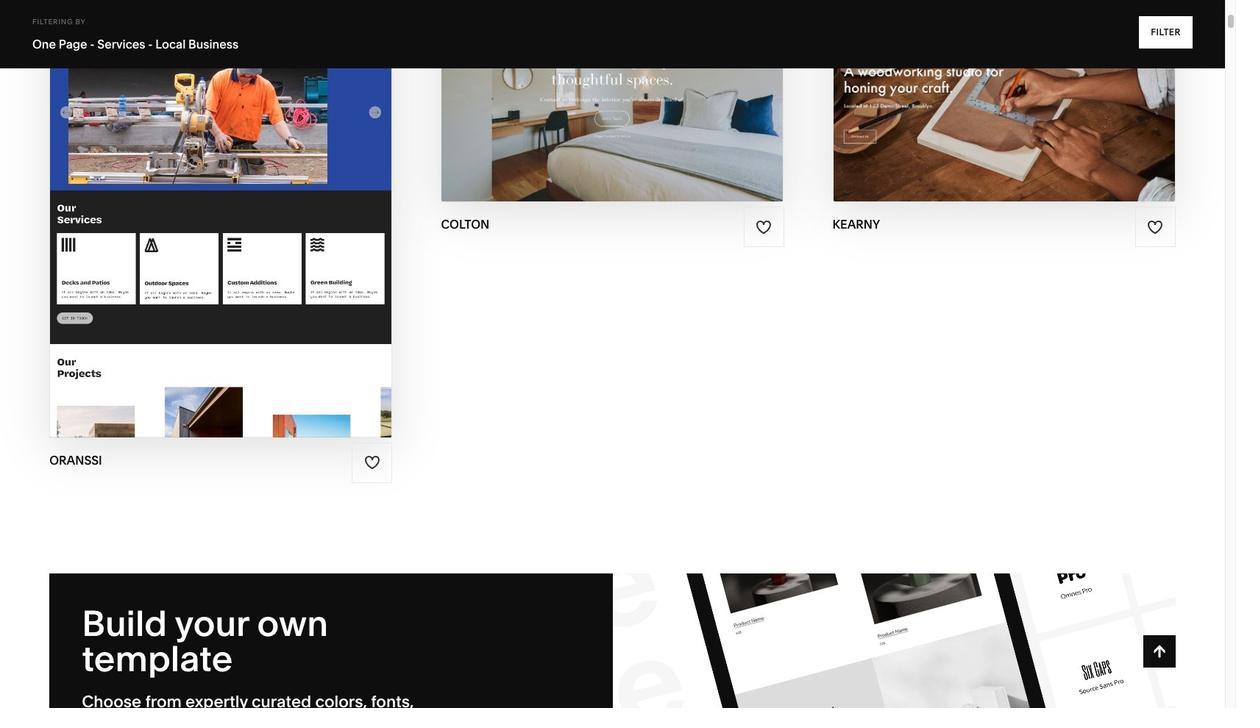 Task type: vqa. For each thing, say whether or not it's contained in the screenshot.
3rd - from right
no



Task type: describe. For each thing, give the bounding box(es) containing it.
kearny image
[[834, 0, 1175, 202]]

preview of building your own template image
[[613, 574, 1176, 709]]



Task type: locate. For each thing, give the bounding box(es) containing it.
back to top image
[[1152, 644, 1168, 660]]

colton image
[[442, 0, 784, 202]]

oranssi image
[[50, 0, 392, 438]]

add colton to your favorites list image
[[756, 219, 772, 235]]

add oranssi to your favorites list image
[[364, 455, 380, 471]]



